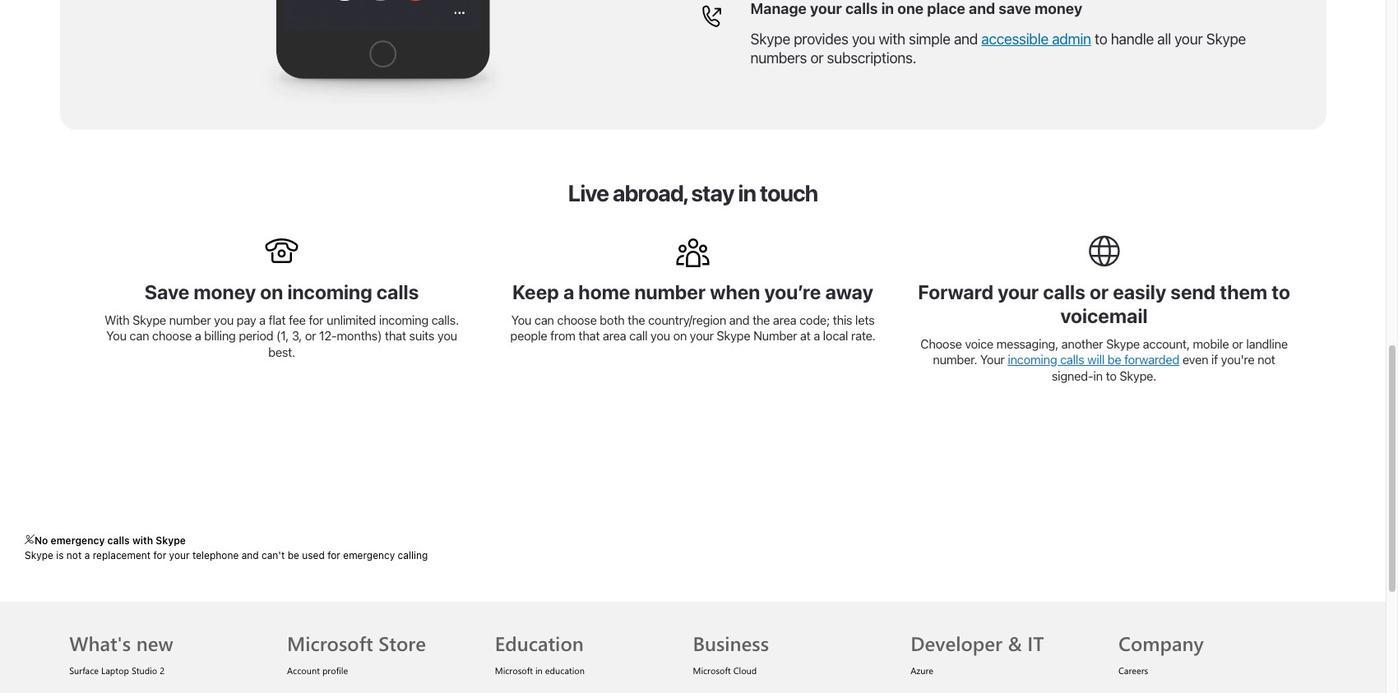 Task type: vqa. For each thing, say whether or not it's contained in the screenshot.
the rightmost landlines
no



Task type: locate. For each thing, give the bounding box(es) containing it.
0 horizontal spatial incoming
[[287, 281, 372, 304]]

skype
[[751, 30, 791, 47], [1207, 30, 1247, 47], [133, 313, 166, 327], [717, 329, 751, 343], [1107, 336, 1140, 351], [156, 535, 186, 547], [25, 550, 53, 562]]

and
[[954, 30, 978, 47], [730, 313, 750, 327], [242, 550, 259, 562]]

to handle all your skype numbers or subscriptions.
[[751, 30, 1247, 67]]

1 the from the left
[[628, 313, 645, 327]]

surface
[[69, 664, 99, 677]]

calls up signed- at right
[[1061, 352, 1085, 367]]

0 horizontal spatial in
[[536, 664, 543, 677]]

microsoft up profile
[[287, 630, 373, 656]]

1 horizontal spatial with
[[879, 30, 906, 47]]

1 vertical spatial can
[[130, 329, 149, 343]]

you down calls.
[[438, 329, 457, 343]]

1 horizontal spatial that
[[579, 329, 600, 343]]

2 vertical spatial and
[[242, 550, 259, 562]]

education
[[545, 664, 585, 677]]

number
[[635, 281, 706, 304], [169, 313, 211, 327]]

2 the from the left
[[753, 313, 770, 327]]

1 horizontal spatial not
[[1258, 352, 1276, 367]]

suits
[[409, 329, 435, 343]]

1 horizontal spatial the
[[753, 313, 770, 327]]

or down 'provides'
[[811, 49, 824, 67]]

developer & it heading
[[911, 602, 1099, 658]]

0 horizontal spatial microsoft
[[287, 630, 373, 656]]

skype right with
[[133, 313, 166, 327]]

abroad,
[[613, 179, 687, 207]]

to down the incoming calls will be forwarded link
[[1106, 368, 1117, 383]]

handle
[[1111, 30, 1154, 47]]

you down with
[[106, 329, 127, 343]]

unlimited
[[327, 313, 376, 327]]

what's
[[69, 630, 131, 656]]

in down will
[[1094, 368, 1103, 383]]

skype up numbers
[[751, 30, 791, 47]]

emergency
[[51, 535, 105, 547], [343, 550, 395, 562]]

be
[[1108, 352, 1122, 367], [288, 550, 299, 562]]

skype is not a replacement for your telephone and can't be used for emergency calling
[[25, 550, 428, 562]]

0 horizontal spatial the
[[628, 313, 645, 327]]

forward
[[918, 281, 994, 304]]

1 that from the left
[[385, 329, 406, 343]]

2 that from the left
[[579, 329, 600, 343]]

microsoft for business
[[693, 664, 731, 677]]

1 horizontal spatial you
[[511, 313, 532, 327]]

your up messaging,
[[998, 281, 1039, 304]]

skype left the number
[[717, 329, 751, 343]]

the up the call
[[628, 313, 645, 327]]

0 vertical spatial you
[[511, 313, 532, 327]]

microsoft inside education microsoft in education
[[495, 664, 533, 677]]

1 vertical spatial on
[[673, 329, 687, 343]]

can down save
[[130, 329, 149, 343]]

0 vertical spatial can
[[535, 313, 554, 327]]

0 vertical spatial with
[[879, 30, 906, 47]]

or up voicemail
[[1090, 281, 1109, 304]]

in left education
[[536, 664, 543, 677]]

with up subscriptions.
[[879, 30, 906, 47]]

and inside you can choose both the country/region and the area code; this lets people from that area call you on your skype number at a local rate.
[[730, 313, 750, 327]]

live abroad, stay in touch
[[568, 179, 818, 207]]

1 horizontal spatial for
[[309, 313, 324, 327]]

area
[[773, 313, 797, 327], [603, 329, 627, 343]]

in inside even if you're not signed-in to skype.
[[1094, 368, 1103, 383]]

no
[[35, 535, 48, 547]]

you
[[852, 30, 876, 47], [214, 313, 234, 327], [438, 329, 457, 343], [651, 329, 670, 343]]

1 horizontal spatial choose
[[557, 313, 597, 327]]

on down country/region
[[673, 329, 687, 343]]

lets
[[856, 313, 875, 327]]

even
[[1183, 352, 1209, 367]]

2 horizontal spatial in
[[1094, 368, 1103, 383]]

save
[[145, 281, 190, 304]]

a left billing
[[195, 329, 201, 343]]

area down both
[[603, 329, 627, 343]]

or right 3,
[[305, 329, 316, 343]]

accessible admin link
[[982, 30, 1092, 47]]

1 vertical spatial in
[[1094, 368, 1103, 383]]

and left can't
[[242, 550, 259, 562]]

code;
[[800, 313, 830, 327]]

microsoft left cloud
[[693, 664, 731, 677]]

you up people
[[511, 313, 532, 327]]

microsoft store heading
[[287, 602, 475, 658]]

can inside with skype number you pay a flat fee for unlimited incoming calls. you can choose a billing period (1, 3, or 12-months) that suits you best.
[[130, 329, 149, 343]]

incoming up suits
[[379, 313, 429, 327]]

2 horizontal spatial and
[[954, 30, 978, 47]]

in right stay
[[738, 179, 756, 207]]

with up replacement
[[132, 535, 153, 547]]

choose down save
[[152, 329, 192, 343]]

be right will
[[1108, 352, 1122, 367]]

1 horizontal spatial on
[[673, 329, 687, 343]]

choose voice messaging, another skype account, mobile or landline number. your
[[921, 336, 1288, 367]]

careers
[[1119, 664, 1149, 677]]

skype inside with skype number you pay a flat fee for unlimited incoming calls. you can choose a billing period (1, 3, or 12-months) that suits you best.
[[133, 313, 166, 327]]

your right all
[[1175, 30, 1203, 47]]

2 horizontal spatial microsoft
[[693, 664, 731, 677]]

1 horizontal spatial be
[[1108, 352, 1122, 367]]

skype up forwarded
[[1107, 336, 1140, 351]]

1 vertical spatial you
[[106, 329, 127, 343]]

microsoft down education
[[495, 664, 533, 677]]

or
[[811, 49, 824, 67], [1090, 281, 1109, 304], [305, 329, 316, 343], [1233, 336, 1244, 351]]

not down landline
[[1258, 352, 1276, 367]]

company heading
[[1119, 602, 1307, 658]]

skype.
[[1120, 368, 1157, 383]]

account profile link
[[287, 664, 348, 677]]

0 vertical spatial number
[[635, 281, 706, 304]]

accessible
[[982, 30, 1049, 47]]

for right used on the bottom left of page
[[328, 550, 341, 562]]

to right them at right
[[1272, 281, 1291, 304]]

calls
[[377, 281, 419, 304], [1043, 281, 1086, 304], [1061, 352, 1085, 367], [107, 535, 130, 547]]

(1,
[[276, 329, 289, 343]]

emergency left calling
[[343, 550, 395, 562]]

0 horizontal spatial area
[[603, 329, 627, 343]]

0 vertical spatial emergency
[[51, 535, 105, 547]]

0 horizontal spatial that
[[385, 329, 406, 343]]

0 horizontal spatial on
[[260, 281, 283, 304]]

you
[[511, 313, 532, 327], [106, 329, 127, 343]]

1 vertical spatial choose
[[152, 329, 192, 343]]

0 vertical spatial not
[[1258, 352, 1276, 367]]

for inside with skype number you pay a flat fee for unlimited incoming calls. you can choose a billing period (1, 3, or 12-months) that suits you best.
[[309, 313, 324, 327]]

and right simple
[[954, 30, 978, 47]]

on
[[260, 281, 283, 304], [673, 329, 687, 343]]

0 vertical spatial choose
[[557, 313, 597, 327]]

0 horizontal spatial not
[[67, 550, 82, 562]]

0 horizontal spatial be
[[288, 550, 299, 562]]

can up people
[[535, 313, 554, 327]]

education microsoft in education
[[495, 630, 585, 677]]

not right is
[[67, 550, 82, 562]]

that inside you can choose both the country/region and the area code; this lets people from that area call you on your skype number at a local rate.
[[579, 329, 600, 343]]

0 vertical spatial on
[[260, 281, 283, 304]]

billing
[[204, 329, 236, 343]]

0 vertical spatial be
[[1108, 352, 1122, 367]]

keep
[[513, 281, 559, 304]]

people
[[511, 329, 547, 343]]

can inside you can choose both the country/region and the area code; this lets people from that area call you on your skype number at a local rate.
[[535, 313, 554, 327]]

voice
[[965, 336, 994, 351]]

from
[[550, 329, 576, 343]]

1 vertical spatial number
[[169, 313, 211, 327]]

be left used on the bottom left of page
[[288, 550, 299, 562]]

microsoft store account profile
[[287, 630, 426, 677]]

or up you're
[[1233, 336, 1244, 351]]

calls up voicemail
[[1043, 281, 1086, 304]]

not
[[1258, 352, 1276, 367], [67, 550, 82, 562]]

local
[[823, 329, 848, 343]]

calls.
[[432, 313, 459, 327]]

0 vertical spatial area
[[773, 313, 797, 327]]

number up billing
[[169, 313, 211, 327]]

number up country/region
[[635, 281, 706, 304]]

0 horizontal spatial and
[[242, 550, 259, 562]]

a inside you can choose both the country/region and the area code; this lets people from that area call you on your skype number at a local rate.
[[814, 329, 820, 343]]

you're
[[1222, 352, 1255, 367]]

microsoft inside business microsoft cloud
[[693, 664, 731, 677]]

emergency up is
[[51, 535, 105, 547]]

0 horizontal spatial choose
[[152, 329, 192, 343]]

to inside the 'forward your calls or easily send them to voicemail'
[[1272, 281, 1291, 304]]

with
[[879, 30, 906, 47], [132, 535, 153, 547]]

area up the number
[[773, 313, 797, 327]]

you right the call
[[651, 329, 670, 343]]

incoming up unlimited
[[287, 281, 372, 304]]

1 vertical spatial and
[[730, 313, 750, 327]]

skype inside "to handle all your skype numbers or subscriptions."
[[1207, 30, 1247, 47]]

choose up from
[[557, 313, 597, 327]]

to right admin
[[1095, 30, 1108, 47]]

money
[[194, 281, 256, 304]]

incoming down messaging,
[[1008, 352, 1058, 367]]

microsoft
[[287, 630, 373, 656], [495, 664, 533, 677], [693, 664, 731, 677]]

best.
[[268, 345, 295, 359]]

your inside you can choose both the country/region and the area code; this lets people from that area call you on your skype number at a local rate.
[[690, 329, 714, 343]]

skype up skype is not a replacement for your telephone and can't be used for emergency calling
[[156, 535, 186, 547]]

0 horizontal spatial can
[[130, 329, 149, 343]]

that left suits
[[385, 329, 406, 343]]

or inside the 'forward your calls or easily send them to voicemail'
[[1090, 281, 1109, 304]]

on up the flat
[[260, 281, 283, 304]]

1 vertical spatial to
[[1272, 281, 1291, 304]]

your inside the 'forward your calls or easily send them to voicemail'
[[998, 281, 1039, 304]]

the
[[628, 313, 645, 327], [753, 313, 770, 327]]

microsoft inside microsoft store account profile
[[287, 630, 373, 656]]

and down when at the top of the page
[[730, 313, 750, 327]]

0 horizontal spatial with
[[132, 535, 153, 547]]

replacement
[[93, 550, 151, 562]]

company
[[1119, 630, 1204, 656]]

that right from
[[579, 329, 600, 343]]

1 vertical spatial area
[[603, 329, 627, 343]]

0 horizontal spatial number
[[169, 313, 211, 327]]

1 horizontal spatial and
[[730, 313, 750, 327]]

1 horizontal spatial incoming
[[379, 313, 429, 327]]

&
[[1008, 630, 1022, 656]]

for right "fee"
[[309, 313, 324, 327]]

0 vertical spatial to
[[1095, 30, 1108, 47]]

profile
[[322, 664, 348, 677]]

1 vertical spatial with
[[132, 535, 153, 547]]

1 horizontal spatial in
[[738, 179, 756, 207]]

can
[[535, 313, 554, 327], [130, 329, 149, 343]]

skype right all
[[1207, 30, 1247, 47]]

2 vertical spatial to
[[1106, 368, 1117, 383]]

will
[[1088, 352, 1105, 367]]

12-
[[319, 329, 337, 343]]

0 horizontal spatial you
[[106, 329, 127, 343]]

1 horizontal spatial microsoft
[[495, 664, 533, 677]]

1 horizontal spatial can
[[535, 313, 554, 327]]

company careers
[[1119, 630, 1204, 677]]

the up the number
[[753, 313, 770, 327]]

1 horizontal spatial emergency
[[343, 550, 395, 562]]

new
[[136, 630, 173, 656]]

2 vertical spatial in
[[536, 664, 543, 677]]

or inside with skype number you pay a flat fee for unlimited incoming calls. you can choose a billing period (1, 3, or 12-months) that suits you best.
[[305, 329, 316, 343]]

2 vertical spatial incoming
[[1008, 352, 1058, 367]]

1 vertical spatial emergency
[[343, 550, 395, 562]]

0 horizontal spatial emergency
[[51, 535, 105, 547]]

surface laptop studio 2 link
[[69, 664, 165, 677]]

at
[[801, 329, 811, 343]]

laptop
[[101, 664, 129, 677]]

choose inside you can choose both the country/region and the area code; this lets people from that area call you on your skype number at a local rate.
[[557, 313, 597, 327]]

for right replacement
[[153, 550, 166, 562]]

your down country/region
[[690, 329, 714, 343]]

mobile
[[1193, 336, 1230, 351]]

your left the telephone
[[169, 550, 190, 562]]

microsoft cloud link
[[693, 664, 757, 677]]

1 horizontal spatial number
[[635, 281, 706, 304]]

a right at
[[814, 329, 820, 343]]

1 vertical spatial be
[[288, 550, 299, 562]]

both
[[600, 313, 625, 327]]

1 vertical spatial incoming
[[379, 313, 429, 327]]



Task type: describe. For each thing, give the bounding box(es) containing it.
store
[[379, 630, 426, 656]]

live
[[568, 179, 609, 207]]

0 horizontal spatial for
[[153, 550, 166, 562]]

when
[[710, 281, 761, 304]]

microsoft for education
[[495, 664, 533, 677]]

admin
[[1052, 30, 1092, 47]]

subscriptions.
[[827, 49, 917, 67]]

cloud
[[734, 664, 757, 677]]

you're
[[765, 281, 821, 304]]

no emergency calls with skype
[[35, 535, 186, 547]]

0 vertical spatial in
[[738, 179, 756, 207]]

country/region
[[648, 313, 727, 327]]

months)
[[337, 329, 382, 343]]

them
[[1220, 281, 1268, 304]]

another
[[1062, 336, 1104, 351]]

0 vertical spatial incoming
[[287, 281, 372, 304]]

developer
[[911, 630, 1003, 656]]

landline
[[1247, 336, 1288, 351]]

a left the flat
[[259, 313, 266, 327]]

is
[[56, 550, 64, 562]]

number.
[[933, 352, 978, 367]]

with
[[105, 313, 130, 327]]

you inside you can choose both the country/region and the area code; this lets people from that area call you on your skype number at a local rate.
[[511, 313, 532, 327]]

send
[[1171, 281, 1216, 304]]

incoming calls will be forwarded link
[[1008, 352, 1180, 367]]

even if you're not signed-in to skype.
[[1052, 352, 1276, 383]]

1 vertical spatial not
[[67, 550, 82, 562]]

azure
[[911, 664, 934, 677]]

with skype number you pay a flat fee for unlimited incoming calls. you can choose a billing period (1, 3, or 12-months) that suits you best.
[[105, 313, 459, 359]]

careers link
[[1119, 664, 1149, 677]]

number
[[754, 329, 798, 343]]

you can choose both the country/region and the area code; this lets people from that area call you on your skype number at a local rate.
[[511, 313, 876, 343]]

it
[[1028, 630, 1044, 656]]

business microsoft cloud
[[693, 630, 769, 677]]

you inside with skype number you pay a flat fee for unlimited incoming calls. you can choose a billing period (1, 3, or 12-months) that suits you best.
[[106, 329, 127, 343]]

in inside education microsoft in education
[[536, 664, 543, 677]]

account
[[287, 664, 320, 677]]

all
[[1158, 30, 1172, 47]]

skype down no
[[25, 550, 53, 562]]

stay
[[691, 179, 734, 207]]

rate.
[[851, 329, 876, 343]]

your
[[981, 352, 1005, 367]]

azure link
[[911, 664, 934, 677]]

or inside 'choose voice messaging, another skype account, mobile or landline number. your'
[[1233, 336, 1244, 351]]

you inside you can choose both the country/region and the area code; this lets people from that area call you on your skype number at a local rate.
[[651, 329, 670, 343]]

you up subscriptions.
[[852, 30, 876, 47]]

choose inside with skype number you pay a flat fee for unlimited incoming calls. you can choose a billing period (1, 3, or 12-months) that suits you best.
[[152, 329, 192, 343]]

touch
[[760, 179, 818, 207]]

2 horizontal spatial incoming
[[1008, 352, 1058, 367]]

incoming calls will be forwarded
[[1008, 352, 1180, 367]]

used
[[302, 550, 325, 562]]

simple
[[909, 30, 951, 47]]

1 horizontal spatial area
[[773, 313, 797, 327]]

this
[[833, 313, 853, 327]]

on inside you can choose both the country/region and the area code; this lets people from that area call you on your skype number at a local rate.
[[673, 329, 687, 343]]

away
[[826, 281, 874, 304]]

microsoft in education link
[[495, 664, 585, 677]]

can't
[[262, 550, 285, 562]]

business heading
[[693, 602, 891, 658]]

calls up replacement
[[107, 535, 130, 547]]

pay
[[237, 313, 256, 327]]

incoming inside with skype number you pay a flat fee for unlimited incoming calls. you can choose a billing period (1, 3, or 12-months) that suits you best.
[[379, 313, 429, 327]]

with for skype
[[132, 535, 153, 547]]

easily
[[1113, 281, 1167, 304]]

home
[[579, 281, 631, 304]]

a right is
[[84, 550, 90, 562]]

2 horizontal spatial for
[[328, 550, 341, 562]]

provides
[[794, 30, 849, 47]]

education heading
[[495, 602, 683, 658]]

account,
[[1143, 336, 1190, 351]]

calls up suits
[[377, 281, 419, 304]]

numbers
[[751, 49, 807, 67]]

to inside even if you're not signed-in to skype.
[[1106, 368, 1117, 383]]

skype provides you with simple and accessible admin
[[751, 30, 1092, 47]]

with for simple
[[879, 30, 906, 47]]

skype inside 'choose voice messaging, another skype account, mobile or landline number. your'
[[1107, 336, 1140, 351]]

calls inside the 'forward your calls or easily send them to voicemail'
[[1043, 281, 1086, 304]]

call
[[630, 329, 648, 343]]

that inside with skype number you pay a flat fee for unlimited incoming calls. you can choose a billing period (1, 3, or 12-months) that suits you best.
[[385, 329, 406, 343]]

number inside with skype number you pay a flat fee for unlimited incoming calls. you can choose a billing period (1, 3, or 12-months) that suits you best.
[[169, 313, 211, 327]]

to inside "to handle all your skype numbers or subscriptions."
[[1095, 30, 1108, 47]]

or inside "to handle all your skype numbers or subscriptions."
[[811, 49, 824, 67]]

skype inside you can choose both the country/region and the area code; this lets people from that area call you on your skype number at a local rate.
[[717, 329, 751, 343]]

0 vertical spatial and
[[954, 30, 978, 47]]

choose
[[921, 336, 962, 351]]

period
[[239, 329, 273, 343]]

not inside even if you're not signed-in to skype.
[[1258, 352, 1276, 367]]

what's new surface laptop studio 2
[[69, 630, 173, 677]]

telephone
[[192, 550, 239, 562]]

save money on incoming calls
[[145, 281, 419, 304]]

keep a home number when you're away
[[513, 281, 874, 304]]

a right keep
[[563, 281, 575, 304]]

if
[[1212, 352, 1219, 367]]

what's new heading
[[69, 602, 267, 658]]

forward your calls or easily send them to voicemail
[[918, 281, 1291, 327]]

fee
[[289, 313, 306, 327]]

your inside "to handle all your skype numbers or subscriptions."
[[1175, 30, 1203, 47]]

signed-
[[1052, 368, 1094, 383]]

flat
[[269, 313, 286, 327]]

messaging,
[[997, 336, 1059, 351]]

developer & it azure
[[911, 630, 1044, 677]]

voicemail
[[1061, 304, 1148, 327]]

3,
[[292, 329, 302, 343]]

footer resource links element
[[0, 602, 1386, 694]]

you up billing
[[214, 313, 234, 327]]

studio
[[132, 664, 157, 677]]



